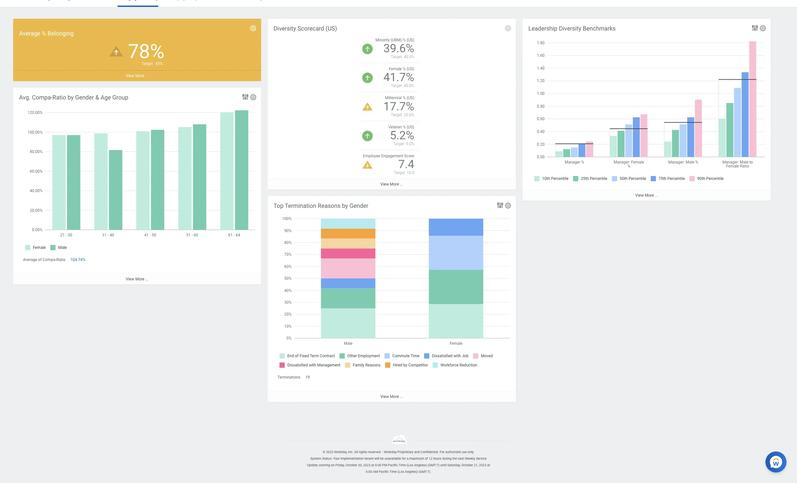 Task type: vqa. For each thing, say whether or not it's contained in the screenshot.
the Up Warning IMAGE within the Diversity Scorecard (US) "element"
yes



Task type: locate. For each thing, give the bounding box(es) containing it.
view more ... inside top termination reasons by gender element
[[381, 395, 403, 399]]

gender
[[75, 94, 94, 101], [350, 202, 368, 209]]

5.2% target 5.0%
[[390, 129, 414, 146]]

0 horizontal spatial configure and view chart data image
[[241, 93, 249, 101]]

(gmt- down 12
[[428, 463, 436, 467]]

time down for
[[399, 463, 406, 467]]

... for leadership diversity benchmarks
[[655, 193, 658, 198]]

rights
[[359, 450, 367, 454]]

... inside top termination reasons by gender element
[[400, 395, 403, 399]]

configure and view chart data image left configure avg. compa-ratio by gender & age group image
[[241, 93, 249, 101]]

(los down for
[[398, 470, 404, 474]]

configure leadership diversity benchmarks image
[[759, 25, 767, 32]]

0 horizontal spatial diversity
[[274, 25, 296, 32]]

0 vertical spatial configure and view chart data image
[[751, 24, 759, 32]]

for
[[402, 457, 406, 460]]

0 vertical spatial pacific
[[388, 463, 398, 467]]

0 vertical spatial ratio
[[52, 94, 66, 101]]

terminations
[[278, 375, 301, 380]]

1 horizontal spatial (los
[[407, 463, 413, 467]]

target for 41.7%
[[391, 84, 402, 88]]

by for reasons
[[342, 202, 348, 209]]

2 diversity from the left
[[559, 25, 581, 32]]

2023 right the 20,
[[363, 463, 371, 467]]

40.0% up millennial % (us)
[[404, 84, 414, 88]]

more inside diversity scorecard (us) element
[[390, 182, 399, 187]]

1 vertical spatial gender
[[350, 202, 368, 209]]

and
[[414, 450, 420, 454]]

diversity left scorecard
[[274, 25, 296, 32]]

by inside top termination reasons by gender element
[[342, 202, 348, 209]]

0 horizontal spatial at
[[371, 463, 374, 467]]

2023
[[326, 450, 333, 454], [363, 463, 371, 467], [479, 463, 486, 467]]

view more ... inside diversity scorecard (us) element
[[381, 182, 403, 187]]

... inside leadership diversity benchmarks element
[[655, 193, 658, 198]]

1 horizontal spatial (gmt-
[[428, 463, 436, 467]]

(us) right (urm)
[[407, 38, 414, 42]]

0 vertical spatial average
[[19, 30, 40, 37]]

0 vertical spatial compa-
[[32, 94, 52, 101]]

employee engagement score
[[363, 154, 414, 158]]

2 horizontal spatial 2023
[[479, 463, 486, 467]]

0 vertical spatial up good image
[[362, 44, 373, 54]]

by for ratio
[[68, 94, 74, 101]]

up good image up up good icon
[[362, 44, 373, 54]]

0 vertical spatial gender
[[75, 94, 94, 101]]

0 horizontal spatial (los
[[398, 470, 404, 474]]

view more ... for avg. compa-ratio by gender & age group
[[126, 277, 148, 282]]

time down unavailable
[[390, 470, 397, 474]]

2023 right 21,
[[479, 463, 486, 467]]

(us) down 20.0%
[[407, 125, 414, 129]]

(us) right female
[[407, 67, 414, 71]]

target
[[391, 55, 402, 59], [142, 61, 153, 66], [391, 84, 402, 88], [391, 112, 402, 117], [393, 141, 404, 146], [394, 170, 405, 175]]

target for 17.7%
[[391, 112, 402, 117]]

compa- left the 104.74%
[[43, 258, 56, 262]]

1 horizontal spatial october
[[462, 463, 473, 467]]

0 horizontal spatial time
[[390, 470, 397, 474]]

1 vertical spatial (gmt-
[[419, 470, 427, 474]]

benchmarks
[[583, 25, 616, 32]]

1 at from the left
[[371, 463, 374, 467]]

veteran % (us)
[[388, 125, 414, 129]]

target up millennial
[[391, 84, 402, 88]]

target inside 17.7% target 20.0%
[[391, 112, 402, 117]]

more inside avg. compa-ratio by gender & age group element
[[135, 277, 144, 282]]

up warning image
[[110, 46, 123, 57], [362, 103, 373, 111]]

2 vertical spatial configure and view chart data image
[[496, 201, 504, 209]]

october down weekly
[[462, 463, 473, 467]]

1 horizontal spatial gender
[[350, 202, 368, 209]]

avg. compa-ratio by gender & age group
[[19, 94, 128, 101]]

1 vertical spatial 40.0%
[[404, 84, 414, 88]]

1 vertical spatial up good image
[[362, 131, 373, 141]]

angeles) down maximum
[[414, 463, 427, 467]]

confidential.
[[421, 450, 439, 454]]

40.0% inside 39.6% target 40.0%
[[404, 55, 414, 59]]

© 2023 workday, inc. all rights reserved. - workday proprietary and confidential. for authorized use only. system status: your implementation tenant will be unavailable for a maximum of 12 hours during the next weekly service update; starting on friday, october 20, 2023 at 6:00 pm pacific time (los angeles) (gmt-7) until saturday, october 21, 2023 at 6:00 am pacific time (los angeles) (gmt-7).
[[307, 450, 490, 474]]

target inside 39.6% target 40.0%
[[391, 55, 402, 59]]

... inside avg. compa-ratio by gender & age group element
[[145, 277, 148, 282]]

39.6% target 40.0%
[[383, 42, 414, 59]]

compa-
[[32, 94, 52, 101], [43, 258, 56, 262]]

average for average % belonging
[[19, 30, 40, 37]]

millennial
[[385, 96, 402, 100]]

tenant
[[364, 457, 374, 460]]

view
[[126, 73, 134, 78], [381, 182, 389, 187], [635, 193, 644, 198], [126, 277, 134, 282], [381, 395, 389, 399]]

view inside top termination reasons by gender element
[[381, 395, 389, 399]]

october down implementation in the left of the page
[[346, 463, 357, 467]]

0 horizontal spatial of
[[38, 258, 42, 262]]

0 horizontal spatial october
[[346, 463, 357, 467]]

use
[[462, 450, 467, 454]]

top termination reasons by gender element
[[268, 196, 516, 402]]

during
[[442, 457, 452, 460]]

up warning image left the 78%
[[110, 46, 123, 57]]

view more ... link
[[13, 70, 261, 81], [268, 179, 516, 189], [523, 190, 771, 201], [13, 274, 261, 285], [268, 391, 516, 402]]

1 vertical spatial up warning image
[[362, 103, 373, 111]]

system
[[310, 457, 321, 460]]

be
[[380, 457, 384, 460]]

view more ... for top termination reasons by gender
[[381, 395, 403, 399]]

104.74% button
[[70, 257, 86, 262]]

0 vertical spatial of
[[38, 258, 42, 262]]

...
[[145, 73, 148, 78], [400, 182, 403, 187], [655, 193, 658, 198], [145, 277, 148, 282], [400, 395, 403, 399]]

0 horizontal spatial up warning image
[[110, 46, 123, 57]]

(us)
[[326, 25, 337, 32], [407, 38, 414, 42], [407, 67, 414, 71], [407, 96, 414, 100], [407, 125, 414, 129]]

angeles)
[[414, 463, 427, 467], [405, 470, 418, 474]]

0 vertical spatial 40.0%
[[404, 55, 414, 59]]

reserved.
[[368, 450, 381, 454]]

view for avg. compa-ratio by gender & age group
[[126, 277, 134, 282]]

2 up good image from the top
[[362, 131, 373, 141]]

score
[[404, 154, 414, 158]]

0 horizontal spatial 6:00
[[366, 470, 372, 474]]

(us) for 41.7%
[[407, 67, 414, 71]]

0 horizontal spatial (gmt-
[[419, 470, 427, 474]]

7.4 target 10.0
[[394, 158, 414, 175]]

2 horizontal spatial configure and view chart data image
[[751, 24, 759, 32]]

1 horizontal spatial by
[[342, 202, 348, 209]]

configure and view chart data image left configure top termination reasons by gender image
[[496, 201, 504, 209]]

unavailable
[[385, 457, 401, 460]]

belonging
[[48, 30, 74, 37]]

% right female
[[403, 67, 406, 71]]

view more ... inside avg. compa-ratio by gender & age group element
[[126, 277, 148, 282]]

1 vertical spatial pacific
[[379, 470, 389, 474]]

1 40.0% from the top
[[404, 55, 414, 59]]

0 horizontal spatial gender
[[75, 94, 94, 101]]

compa- right avg.
[[32, 94, 52, 101]]

view more ... inside leadership diversity benchmarks element
[[635, 193, 658, 198]]

diversity
[[274, 25, 296, 32], [559, 25, 581, 32]]

1 horizontal spatial time
[[399, 463, 406, 467]]

target up female
[[391, 55, 402, 59]]

target up veteran
[[391, 112, 402, 117]]

(los
[[407, 463, 413, 467], [398, 470, 404, 474]]

target for 78%
[[142, 61, 153, 66]]

at right 21,
[[487, 463, 490, 467]]

0 vertical spatial by
[[68, 94, 74, 101]]

view more ...
[[126, 73, 148, 78], [381, 182, 403, 187], [635, 193, 658, 198], [126, 277, 148, 282], [381, 395, 403, 399]]

6:00
[[375, 463, 381, 467], [366, 470, 372, 474]]

&
[[95, 94, 99, 101]]

time
[[399, 463, 406, 467], [390, 470, 397, 474]]

pacific down pm
[[379, 470, 389, 474]]

by right reasons
[[342, 202, 348, 209]]

more inside leadership diversity benchmarks element
[[645, 193, 654, 198]]

7)
[[436, 463, 439, 467]]

implementation
[[341, 457, 364, 460]]

1 vertical spatial of
[[425, 457, 428, 460]]

2 at from the left
[[487, 463, 490, 467]]

scorecard
[[298, 25, 324, 32]]

up good image up employee
[[362, 131, 373, 141]]

target inside "41.7% target 40.0%"
[[391, 84, 402, 88]]

more for top termination reasons by gender
[[390, 395, 399, 399]]

0 horizontal spatial 2023
[[326, 450, 333, 454]]

leadership diversity benchmarks element
[[523, 19, 771, 201]]

target left 85%
[[142, 61, 153, 66]]

october
[[346, 463, 357, 467], [462, 463, 473, 467]]

0 horizontal spatial by
[[68, 94, 74, 101]]

5.2%
[[390, 129, 414, 142]]

view for top termination reasons by gender
[[381, 395, 389, 399]]

41.7% target 40.0%
[[383, 71, 414, 88]]

target left 10.0
[[394, 170, 405, 175]]

% right veteran
[[403, 125, 406, 129]]

configure avg. compa-ratio by gender & age group image
[[250, 94, 257, 101]]

footer
[[0, 435, 797, 475]]

6:00 left 'am'
[[366, 470, 372, 474]]

... for diversity scorecard (us)
[[400, 182, 403, 187]]

1 up good image from the top
[[362, 44, 373, 54]]

tab list
[[7, 0, 791, 7]]

up warning image down up good icon
[[362, 103, 373, 111]]

40.0%
[[404, 55, 414, 59], [404, 84, 414, 88]]

view inside leadership diversity benchmarks element
[[635, 193, 644, 198]]

leadership diversity benchmarks
[[528, 25, 616, 32]]

6:00 left pm
[[375, 463, 381, 467]]

service
[[476, 457, 487, 460]]

0 vertical spatial (gmt-
[[428, 463, 436, 467]]

target left 5.0%
[[393, 141, 404, 146]]

up good image
[[362, 44, 373, 54], [362, 131, 373, 141]]

update;
[[307, 463, 318, 467]]

1 vertical spatial by
[[342, 202, 348, 209]]

... inside diversity scorecard (us) element
[[400, 182, 403, 187]]

2023 right ©
[[326, 450, 333, 454]]

average for average of compa-ratio
[[23, 258, 37, 262]]

1 october from the left
[[346, 463, 357, 467]]

angeles) down a
[[405, 470, 418, 474]]

configure and view chart data image inside leadership diversity benchmarks element
[[751, 24, 759, 32]]

inc.
[[348, 450, 354, 454]]

pacific
[[388, 463, 398, 467], [379, 470, 389, 474]]

view more ... link for diversity scorecard (us)
[[268, 179, 516, 189]]

age
[[101, 94, 111, 101]]

(us) up 20.0%
[[407, 96, 414, 100]]

1 horizontal spatial of
[[425, 457, 428, 460]]

2 40.0% from the top
[[404, 84, 414, 88]]

1 vertical spatial average
[[23, 258, 37, 262]]

... for top termination reasons by gender
[[400, 395, 403, 399]]

(gmt- down maximum
[[419, 470, 427, 474]]

configure diversity scorecard (us) image
[[504, 25, 512, 32]]

% right millennial
[[403, 96, 406, 100]]

at up 'am'
[[371, 463, 374, 467]]

by inside avg. compa-ratio by gender & age group element
[[68, 94, 74, 101]]

78%
[[128, 40, 164, 63]]

40.0% inside "41.7% target 40.0%"
[[404, 84, 414, 88]]

only.
[[468, 450, 474, 454]]

configure and view chart data image
[[751, 24, 759, 32], [241, 93, 249, 101], [496, 201, 504, 209]]

employee
[[363, 154, 380, 158]]

% for 41.7%
[[403, 67, 406, 71]]

gender left &
[[75, 94, 94, 101]]

40.0% up female % (us)
[[404, 55, 414, 59]]

target inside 78% target 85%
[[142, 61, 153, 66]]

more for diversity scorecard (us)
[[390, 182, 399, 187]]

average inside avg. compa-ratio by gender & age group element
[[23, 258, 37, 262]]

gender right reasons
[[350, 202, 368, 209]]

1 horizontal spatial at
[[487, 463, 490, 467]]

1 vertical spatial configure and view chart data image
[[241, 93, 249, 101]]

by left &
[[68, 94, 74, 101]]

target inside 7.4 target 10.0
[[394, 170, 405, 175]]

1 horizontal spatial up warning image
[[362, 103, 373, 111]]

by
[[68, 94, 74, 101], [342, 202, 348, 209]]

diversity right the leadership
[[559, 25, 581, 32]]

target inside '5.2% target 5.0%'
[[393, 141, 404, 146]]

view inside avg. compa-ratio by gender & age group element
[[126, 277, 134, 282]]

at
[[371, 463, 374, 467], [487, 463, 490, 467]]

veteran
[[388, 125, 402, 129]]

(los down a
[[407, 463, 413, 467]]

1 horizontal spatial configure and view chart data image
[[496, 201, 504, 209]]

pacific down unavailable
[[388, 463, 398, 467]]

0 vertical spatial 6:00
[[375, 463, 381, 467]]

0 vertical spatial time
[[399, 463, 406, 467]]

1 vertical spatial 6:00
[[366, 470, 372, 474]]

20.0%
[[404, 112, 414, 117]]

configure and view chart data image left configure leadership diversity benchmarks image
[[751, 24, 759, 32]]

target for 7.4
[[394, 170, 405, 175]]

more inside top termination reasons by gender element
[[390, 395, 399, 399]]

1 horizontal spatial diversity
[[559, 25, 581, 32]]

average
[[19, 30, 40, 37], [23, 258, 37, 262]]

view inside diversity scorecard (us) element
[[381, 182, 389, 187]]



Task type: describe. For each thing, give the bounding box(es) containing it.
weekly
[[465, 457, 475, 460]]

avg.
[[19, 94, 30, 101]]

top termination reasons by gender
[[274, 202, 368, 209]]

(us) for 17.7%
[[407, 96, 414, 100]]

0 vertical spatial (los
[[407, 463, 413, 467]]

starting
[[319, 463, 330, 467]]

target for 5.2%
[[393, 141, 404, 146]]

41.7%
[[383, 71, 414, 84]]

12
[[429, 457, 432, 460]]

configure and view chart data image for leadership diversity benchmarks
[[751, 24, 759, 32]]

view more ... link for leadership diversity benchmarks
[[523, 190, 771, 201]]

2 october from the left
[[462, 463, 473, 467]]

17.7%
[[383, 100, 414, 113]]

minority
[[375, 38, 390, 42]]

next
[[458, 457, 464, 460]]

reasons
[[318, 202, 341, 209]]

0 vertical spatial angeles)
[[414, 463, 427, 467]]

for
[[440, 450, 445, 454]]

7.4
[[398, 158, 414, 171]]

top
[[274, 202, 284, 209]]

termination
[[285, 202, 316, 209]]

10.0
[[407, 170, 414, 175]]

maximum
[[409, 457, 424, 460]]

view more ... for diversity scorecard (us)
[[381, 182, 403, 187]]

footer containing © 2023 workday, inc. all rights reserved. - workday proprietary and confidential. for authorized use only. system status: your implementation tenant will be unavailable for a maximum of 12 hours during the next weekly service update; starting on friday, october 20, 2023 at 6:00 pm pacific time (los angeles) (gmt-7) until saturday, october 21, 2023 at 6:00 am pacific time (los angeles) (gmt-7).
[[0, 435, 797, 475]]

saturday,
[[447, 463, 461, 467]]

19 button
[[305, 375, 311, 380]]

until
[[440, 463, 447, 467]]

configure and view chart data image for top termination reasons by gender
[[496, 201, 504, 209]]

of inside avg. compa-ratio by gender & age group element
[[38, 258, 42, 262]]

hours
[[433, 457, 442, 460]]

workday,
[[334, 450, 347, 454]]

0 vertical spatial up warning image
[[110, 46, 123, 57]]

avg. compa-ratio by gender & age group element
[[13, 88, 261, 285]]

average % belonging
[[19, 30, 74, 37]]

view for diversity scorecard (us)
[[381, 182, 389, 187]]

will
[[374, 457, 379, 460]]

minority (urm) % (us)
[[375, 38, 414, 42]]

% right (urm)
[[403, 38, 406, 42]]

1 vertical spatial compa-
[[43, 258, 56, 262]]

configure top termination reasons by gender image
[[504, 202, 512, 209]]

1 vertical spatial angeles)
[[405, 470, 418, 474]]

target for 39.6%
[[391, 55, 402, 59]]

7).
[[427, 470, 431, 474]]

1 vertical spatial ratio
[[56, 258, 65, 262]]

average of compa-ratio
[[23, 258, 65, 262]]

authorized
[[445, 450, 461, 454]]

(us) right scorecard
[[326, 25, 337, 32]]

up good image for 5.2%
[[362, 131, 373, 141]]

view more ... for leadership diversity benchmarks
[[635, 193, 658, 198]]

1 horizontal spatial 6:00
[[375, 463, 381, 467]]

40.0% for 41.7%
[[404, 84, 414, 88]]

©
[[323, 450, 325, 454]]

1 diversity from the left
[[274, 25, 296, 32]]

1 vertical spatial (los
[[398, 470, 404, 474]]

proprietary
[[397, 450, 414, 454]]

21,
[[474, 463, 478, 467]]

view more ... link for top termination reasons by gender
[[268, 391, 516, 402]]

engagement
[[381, 154, 403, 158]]

configure image
[[250, 25, 257, 32]]

more for avg. compa-ratio by gender & age group
[[135, 277, 144, 282]]

view more ... link for avg. compa-ratio by gender & age group
[[13, 274, 261, 285]]

gender for reasons
[[350, 202, 368, 209]]

... for avg. compa-ratio by gender & age group
[[145, 277, 148, 282]]

group
[[112, 94, 128, 101]]

-
[[382, 450, 383, 454]]

(urm)
[[391, 38, 402, 42]]

40.0% for 39.6%
[[404, 55, 414, 59]]

% left belonging
[[42, 30, 46, 37]]

friday,
[[336, 463, 345, 467]]

of inside © 2023 workday, inc. all rights reserved. - workday proprietary and confidential. for authorized use only. system status: your implementation tenant will be unavailable for a maximum of 12 hours during the next weekly service update; starting on friday, october 20, 2023 at 6:00 pm pacific time (los angeles) (gmt-7) until saturday, october 21, 2023 at 6:00 am pacific time (los angeles) (gmt-7).
[[425, 457, 428, 460]]

39.6%
[[383, 42, 414, 55]]

85%
[[155, 61, 163, 66]]

a
[[407, 457, 409, 460]]

gender for ratio
[[75, 94, 94, 101]]

female % (us)
[[389, 67, 414, 71]]

on
[[331, 463, 335, 467]]

% for 17.7%
[[403, 96, 406, 100]]

workday
[[384, 450, 397, 454]]

configure and view chart data image for avg. compa-ratio by gender & age group
[[241, 93, 249, 101]]

diversity scorecard (us) element
[[268, 19, 516, 189]]

% for 5.2%
[[403, 125, 406, 129]]

view for leadership diversity benchmarks
[[635, 193, 644, 198]]

104.74%
[[70, 258, 85, 262]]

up good image
[[362, 73, 373, 83]]

20,
[[358, 463, 362, 467]]

leadership
[[528, 25, 558, 32]]

all
[[354, 450, 358, 454]]

your
[[333, 457, 340, 460]]

down warning image
[[362, 161, 373, 169]]

the
[[452, 457, 457, 460]]

78% target 85%
[[128, 40, 164, 66]]

up good image for 39.6%
[[362, 44, 373, 54]]

(us) for 5.2%
[[407, 125, 414, 129]]

1 horizontal spatial 2023
[[363, 463, 371, 467]]

millennial % (us)
[[385, 96, 414, 100]]

5.0%
[[406, 141, 414, 146]]

diversity scorecard (us)
[[274, 25, 337, 32]]

more for leadership diversity benchmarks
[[645, 193, 654, 198]]

female
[[389, 67, 402, 71]]

1 vertical spatial time
[[390, 470, 397, 474]]

status:
[[322, 457, 332, 460]]

19
[[305, 375, 310, 380]]

17.7% target 20.0%
[[383, 100, 414, 117]]

am
[[373, 470, 378, 474]]

pm
[[382, 463, 387, 467]]



